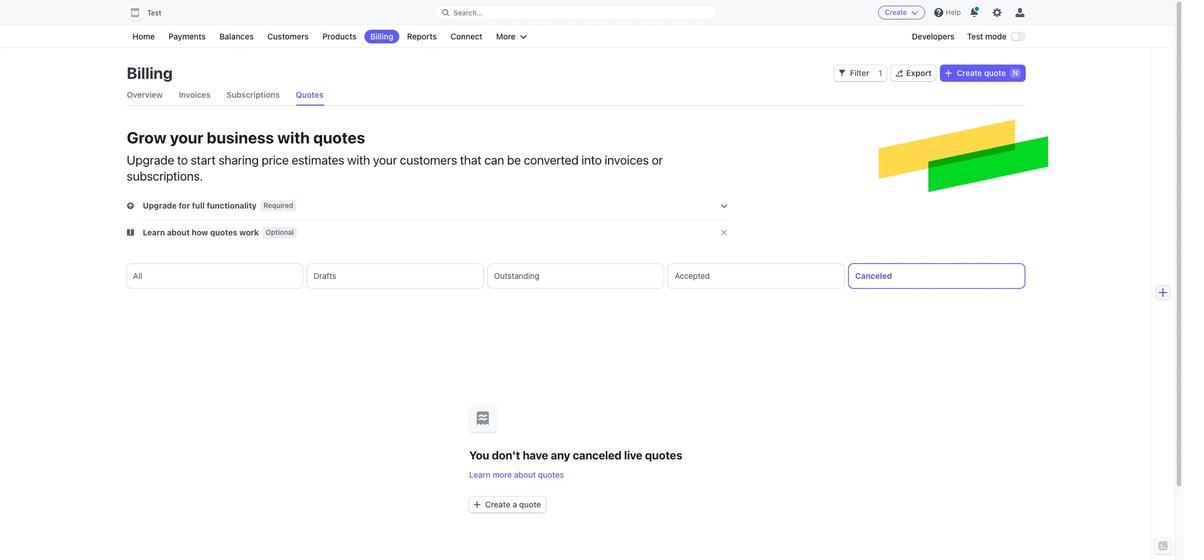 Task type: locate. For each thing, give the bounding box(es) containing it.
invoices
[[179, 90, 210, 100]]

0 horizontal spatial your
[[170, 128, 203, 147]]

svg image left the filter
[[839, 70, 846, 77]]

for
[[179, 201, 190, 211]]

help button
[[930, 3, 966, 22]]

payments
[[169, 31, 206, 41]]

mode
[[985, 31, 1007, 41]]

quotes inside grow your business with quotes upgrade to start sharing price estimates with your customers that can be converted into invoices or subscriptions.
[[313, 128, 365, 147]]

create left a
[[485, 500, 511, 510]]

1 vertical spatial tab list
[[127, 264, 1025, 288]]

test for test
[[147, 9, 161, 17]]

svg image
[[839, 70, 846, 77], [946, 70, 952, 77]]

how
[[192, 228, 208, 237]]

1 horizontal spatial your
[[373, 153, 397, 168]]

0 horizontal spatial quote
[[519, 500, 541, 510]]

grow
[[127, 128, 167, 147]]

learn more about quotes
[[469, 470, 564, 480]]

0 vertical spatial quote
[[984, 68, 1006, 78]]

1 vertical spatial upgrade
[[143, 201, 177, 211]]

0 vertical spatial billing
[[370, 31, 393, 41]]

svg image left create a quote
[[474, 502, 481, 508]]

grow your business with quotes upgrade to start sharing price estimates with your customers that can be converted into invoices or subscriptions.
[[127, 128, 663, 184]]

1 vertical spatial billing
[[127, 64, 173, 82]]

products link
[[317, 30, 362, 43]]

upgrade
[[127, 153, 174, 168], [143, 201, 177, 211]]

1 vertical spatial your
[[373, 153, 397, 168]]

svg image inside learn about how quotes work 'dropdown button'
[[127, 229, 134, 236]]

test left the mode
[[967, 31, 983, 41]]

connect
[[451, 31, 483, 41]]

have
[[523, 449, 548, 462]]

required
[[264, 201, 293, 210]]

1 horizontal spatial svg image
[[946, 70, 952, 77]]

start
[[191, 153, 216, 168]]

create up developers link on the top of the page
[[885, 8, 907, 17]]

create down test mode
[[957, 68, 982, 78]]

test for test mode
[[967, 31, 983, 41]]

upgrade up the subscriptions.
[[127, 153, 174, 168]]

learn left how
[[143, 228, 165, 237]]

quotes down any
[[538, 470, 564, 480]]

1 vertical spatial svg image
[[127, 229, 134, 236]]

0 vertical spatial upgrade
[[127, 153, 174, 168]]

quotes inside learn about how quotes work 'dropdown button'
[[210, 228, 237, 237]]

work
[[239, 228, 259, 237]]

accepted
[[675, 271, 710, 281]]

export
[[906, 68, 932, 78]]

quotes right how
[[210, 228, 237, 237]]

that
[[460, 153, 482, 168]]

learn inside 'dropdown button'
[[143, 228, 165, 237]]

create inside create a quote link
[[485, 500, 511, 510]]

your
[[170, 128, 203, 147], [373, 153, 397, 168]]

0 vertical spatial with
[[277, 128, 310, 147]]

test mode
[[967, 31, 1007, 41]]

0 vertical spatial create
[[885, 8, 907, 17]]

1
[[879, 68, 882, 78]]

1 vertical spatial learn
[[469, 470, 491, 480]]

svg image inside upgrade for full functionality dropdown button
[[127, 203, 134, 209]]

balances
[[219, 31, 254, 41]]

with up "price"
[[277, 128, 310, 147]]

search…
[[454, 8, 483, 17]]

1 vertical spatial about
[[514, 470, 536, 480]]

0 horizontal spatial test
[[147, 9, 161, 17]]

0 horizontal spatial about
[[167, 228, 190, 237]]

notifications image
[[970, 8, 979, 17]]

home link
[[127, 30, 161, 43]]

create for create
[[885, 8, 907, 17]]

1 horizontal spatial about
[[514, 470, 536, 480]]

overview
[[127, 90, 163, 100]]

svg image for create a quote
[[474, 502, 481, 508]]

1 vertical spatial with
[[347, 153, 370, 168]]

0 horizontal spatial learn
[[143, 228, 165, 237]]

create inside create button
[[885, 8, 907, 17]]

billing
[[370, 31, 393, 41], [127, 64, 173, 82]]

0 vertical spatial about
[[167, 228, 190, 237]]

test inside button
[[147, 9, 161, 17]]

test
[[147, 9, 161, 17], [967, 31, 983, 41]]

learn down the you
[[469, 470, 491, 480]]

0 horizontal spatial with
[[277, 128, 310, 147]]

1 horizontal spatial create
[[885, 8, 907, 17]]

upgrade for full functionality
[[143, 201, 257, 211]]

canceled button
[[849, 264, 1025, 288]]

about down have
[[514, 470, 536, 480]]

create
[[885, 8, 907, 17], [957, 68, 982, 78], [485, 500, 511, 510]]

svg image up all
[[127, 229, 134, 236]]

connect link
[[445, 30, 488, 43]]

quote
[[984, 68, 1006, 78], [519, 500, 541, 510]]

products
[[322, 31, 357, 41]]

any
[[551, 449, 570, 462]]

full
[[192, 201, 205, 211]]

billing link
[[365, 30, 399, 43]]

test up home
[[147, 9, 161, 17]]

your left customers
[[373, 153, 397, 168]]

invoices
[[605, 153, 649, 168]]

svg image right export
[[946, 70, 952, 77]]

customers
[[400, 153, 457, 168]]

create for create quote
[[957, 68, 982, 78]]

0 horizontal spatial create
[[485, 500, 511, 510]]

with right estimates
[[347, 153, 370, 168]]

1 horizontal spatial billing
[[370, 31, 393, 41]]

don't
[[492, 449, 520, 462]]

upgrade left for at the top left of the page
[[143, 201, 177, 211]]

2 vertical spatial create
[[485, 500, 511, 510]]

sharing
[[219, 153, 259, 168]]

learn
[[143, 228, 165, 237], [469, 470, 491, 480]]

payments link
[[163, 30, 211, 43]]

quote left n at top right
[[984, 68, 1006, 78]]

upgrade for full functionality button
[[127, 200, 259, 212]]

0 vertical spatial svg image
[[127, 203, 134, 209]]

create quote
[[957, 68, 1006, 78]]

quotes up estimates
[[313, 128, 365, 147]]

0 horizontal spatial billing
[[127, 64, 173, 82]]

tab list containing overview
[[127, 85, 1025, 106]]

price
[[262, 153, 289, 168]]

Search… text field
[[435, 5, 716, 20]]

2 vertical spatial svg image
[[474, 502, 481, 508]]

1 svg image from the left
[[839, 70, 846, 77]]

svg image
[[127, 203, 134, 209], [127, 229, 134, 236], [474, 502, 481, 508]]

create a quote link
[[469, 497, 546, 513]]

billing up overview
[[127, 64, 173, 82]]

accepted button
[[668, 264, 845, 288]]

1 horizontal spatial test
[[967, 31, 983, 41]]

developers
[[912, 31, 955, 41]]

your up to
[[170, 128, 203, 147]]

quotes
[[313, 128, 365, 147], [210, 228, 237, 237], [645, 449, 683, 462], [538, 470, 564, 480]]

1 horizontal spatial learn
[[469, 470, 491, 480]]

outstanding
[[494, 271, 540, 281]]

0 vertical spatial test
[[147, 9, 161, 17]]

1 vertical spatial test
[[967, 31, 983, 41]]

invoices link
[[179, 85, 210, 105]]

quote right a
[[519, 500, 541, 510]]

about
[[167, 228, 190, 237], [514, 470, 536, 480]]

about left how
[[167, 228, 190, 237]]

1 tab list from the top
[[127, 85, 1025, 106]]

1 vertical spatial create
[[957, 68, 982, 78]]

about inside 'dropdown button'
[[167, 228, 190, 237]]

0 vertical spatial tab list
[[127, 85, 1025, 106]]

or
[[652, 153, 663, 168]]

customers
[[267, 31, 309, 41]]

svg image down the subscriptions.
[[127, 203, 134, 209]]

tab list
[[127, 85, 1025, 106], [127, 264, 1025, 288]]

svg image inside create a quote link
[[474, 502, 481, 508]]

overview link
[[127, 85, 163, 105]]

1 horizontal spatial quote
[[984, 68, 1006, 78]]

2 tab list from the top
[[127, 264, 1025, 288]]

billing left reports
[[370, 31, 393, 41]]

upgrade inside grow your business with quotes upgrade to start sharing price estimates with your customers that can be converted into invoices or subscriptions.
[[127, 153, 174, 168]]

0 horizontal spatial svg image
[[839, 70, 846, 77]]

canceled
[[855, 271, 892, 281]]

quotes right live
[[645, 449, 683, 462]]

filter
[[850, 68, 869, 78]]

2 svg image from the left
[[946, 70, 952, 77]]

0 vertical spatial learn
[[143, 228, 165, 237]]

2 horizontal spatial create
[[957, 68, 982, 78]]



Task type: describe. For each thing, give the bounding box(es) containing it.
customers link
[[262, 30, 314, 43]]

drafts
[[314, 271, 336, 281]]

upgrade inside dropdown button
[[143, 201, 177, 211]]

create for create a quote
[[485, 500, 511, 510]]

subscriptions link
[[227, 85, 280, 105]]

home
[[132, 31, 155, 41]]

reports
[[407, 31, 437, 41]]

all
[[133, 271, 142, 281]]

learn about how quotes work button
[[127, 227, 261, 239]]

can
[[484, 153, 504, 168]]

1 horizontal spatial with
[[347, 153, 370, 168]]

optional
[[266, 228, 294, 237]]

you
[[469, 449, 489, 462]]

help
[[946, 8, 961, 17]]

svg image for learn about how quotes work
[[127, 229, 134, 236]]

Search… search field
[[435, 5, 716, 20]]

live
[[624, 449, 643, 462]]

more
[[493, 470, 512, 480]]

you don't have any canceled live quotes
[[469, 449, 683, 462]]

estimates
[[292, 153, 345, 168]]

to
[[177, 153, 188, 168]]

tab list containing all
[[127, 264, 1025, 288]]

reports link
[[401, 30, 443, 43]]

canceled
[[573, 449, 622, 462]]

create a quote
[[485, 500, 541, 510]]

learn for learn about how quotes work
[[143, 228, 165, 237]]

business
[[207, 128, 274, 147]]

create button
[[878, 6, 925, 19]]

developers link
[[906, 30, 960, 43]]

more
[[496, 31, 516, 41]]

all button
[[127, 264, 303, 288]]

0 vertical spatial your
[[170, 128, 203, 147]]

more button
[[491, 30, 533, 43]]

be
[[507, 153, 521, 168]]

learn more about quotes link
[[469, 470, 564, 480]]

svg image for create quote
[[946, 70, 952, 77]]

quotes
[[296, 90, 324, 100]]

converted
[[524, 153, 579, 168]]

a
[[513, 500, 517, 510]]

into
[[582, 153, 602, 168]]

balances link
[[214, 30, 259, 43]]

subscriptions.
[[127, 169, 203, 184]]

export button
[[892, 65, 936, 81]]

svg image for filter
[[839, 70, 846, 77]]

1 vertical spatial quote
[[519, 500, 541, 510]]

learn about how quotes work
[[143, 228, 259, 237]]

quotes link
[[296, 85, 324, 105]]

learn for learn more about quotes
[[469, 470, 491, 480]]

n
[[1013, 69, 1018, 77]]

test button
[[127, 5, 173, 21]]

functionality
[[207, 201, 257, 211]]

drafts button
[[307, 264, 483, 288]]

svg image for upgrade for full functionality
[[127, 203, 134, 209]]

outstanding button
[[488, 264, 664, 288]]

subscriptions
[[227, 90, 280, 100]]



Task type: vqa. For each thing, say whether or not it's contained in the screenshot.
are
no



